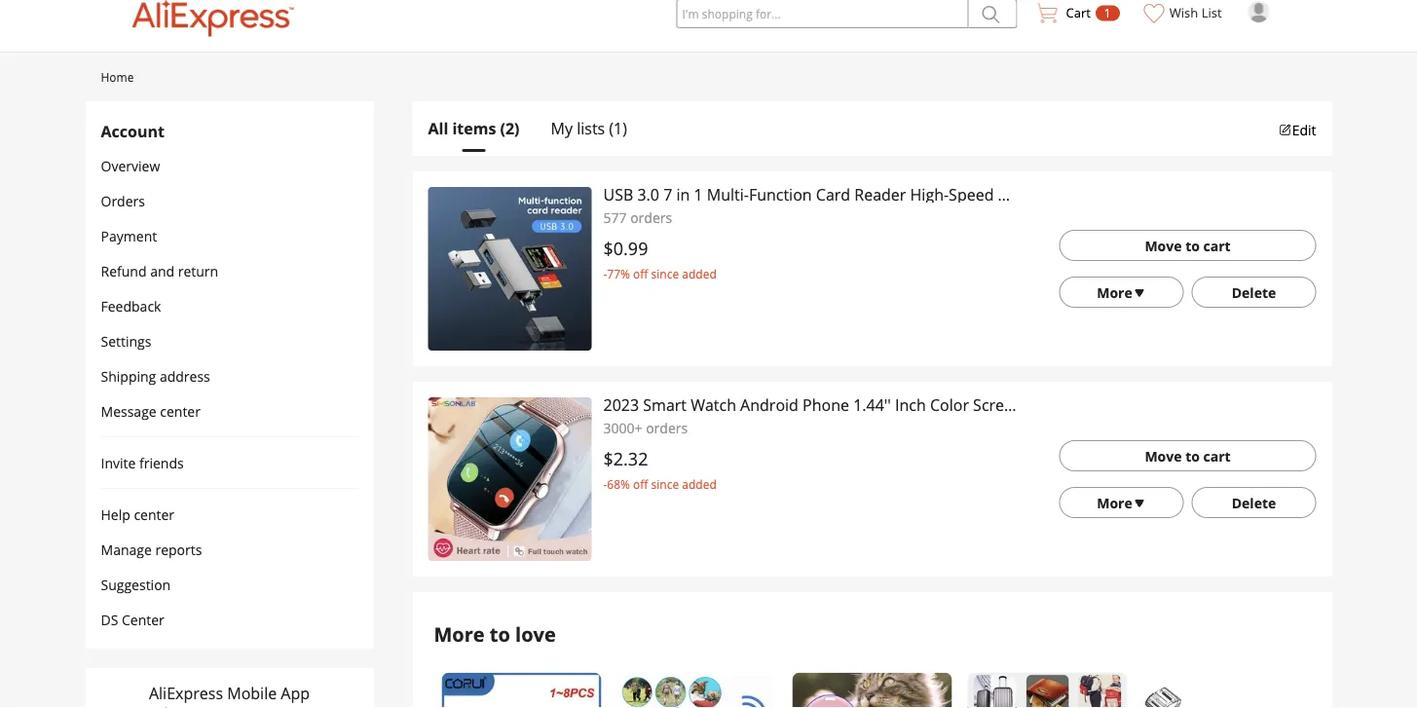 Task type: vqa. For each thing, say whether or not it's contained in the screenshot.
Move to cart
yes



Task type: locate. For each thing, give the bounding box(es) containing it.
shipping
[[101, 367, 156, 385]]

- inside the 577 orders $0.99 -77 % off since added
[[603, 265, 607, 282]]

more
[[1097, 283, 1133, 302], [1097, 493, 1133, 512], [434, 621, 485, 647]]

1 move to cart button from the top
[[1059, 230, 1317, 261]]

1 vertical spatial more button
[[1059, 487, 1184, 518]]

added inside the 577 orders $0.99 -77 % off since added
[[682, 265, 717, 282]]

off for $2.32
[[633, 476, 648, 492]]

my
[[551, 118, 573, 139]]

orders right 3000+
[[646, 418, 688, 437]]

wish
[[1170, 4, 1199, 21]]

added for $2.32
[[682, 476, 717, 492]]

1 vertical spatial move to cart
[[1145, 447, 1231, 465]]

orders
[[630, 208, 672, 226], [646, 418, 688, 437]]

center down "address"
[[160, 402, 201, 420]]

added inside 3000+ orders $2.32 -68 % off since added
[[682, 476, 717, 492]]

0 vertical spatial %
[[621, 265, 630, 282]]

$0.99
[[603, 236, 648, 260]]

0 vertical spatial to
[[1186, 236, 1200, 255]]

delete button
[[1192, 277, 1317, 308], [1192, 487, 1317, 518]]

1 vertical spatial off
[[633, 476, 648, 492]]

0 vertical spatial delete button
[[1192, 277, 1317, 308]]

since right 77 on the left top of page
[[651, 265, 679, 282]]

cart
[[1204, 236, 1231, 255], [1204, 447, 1231, 465]]

1 vertical spatial more
[[1097, 493, 1133, 512]]

1 vertical spatial move to cart button
[[1059, 440, 1317, 471]]

None submit
[[969, 0, 1017, 28]]

delete
[[1232, 283, 1276, 302], [1232, 493, 1276, 512]]

off inside 3000+ orders $2.32 -68 % off since added
[[633, 476, 648, 492]]

move to cart button
[[1059, 230, 1317, 261], [1059, 440, 1317, 471]]

move for $0.99
[[1145, 236, 1182, 255]]

0 vertical spatial off
[[633, 265, 648, 282]]

1 move from the top
[[1145, 236, 1182, 255]]

3000+ orders $2.32 -68 % off since added
[[603, 418, 717, 492]]

1 vertical spatial since
[[651, 476, 679, 492]]

account
[[101, 120, 165, 141]]

2 delete button from the top
[[1192, 487, 1317, 518]]

orders inside 3000+ orders $2.32 -68 % off since added
[[646, 418, 688, 437]]

1 vertical spatial to
[[1186, 447, 1200, 465]]

delete for $2.32
[[1232, 493, 1276, 512]]

1 move to cart from the top
[[1145, 236, 1231, 255]]

message
[[101, 402, 157, 420]]

0 vertical spatial added
[[682, 265, 717, 282]]

items
[[452, 118, 496, 139]]

1 delete from the top
[[1232, 283, 1276, 302]]

1 vertical spatial added
[[682, 476, 717, 492]]

since
[[651, 265, 679, 282], [651, 476, 679, 492]]

home link
[[101, 69, 134, 85]]

to
[[1186, 236, 1200, 255], [1186, 447, 1200, 465], [490, 621, 510, 647]]

move to cart
[[1145, 236, 1231, 255], [1145, 447, 1231, 465]]

2 move to cart button from the top
[[1059, 440, 1317, 471]]

2 more button from the top
[[1059, 487, 1184, 518]]

0 vertical spatial move
[[1145, 236, 1182, 255]]

0 vertical spatial move to cart button
[[1059, 230, 1317, 261]]

% inside the 577 orders $0.99 -77 % off since added
[[621, 265, 630, 282]]

all
[[428, 118, 448, 139]]

0 vertical spatial move to cart
[[1145, 236, 1231, 255]]

manage
[[101, 540, 152, 559]]

0 vertical spatial cart
[[1204, 236, 1231, 255]]

2 off from the top
[[633, 476, 648, 492]]

2 % from the top
[[621, 476, 630, 492]]

- for $2.32
[[603, 476, 607, 492]]

more for $0.99
[[1097, 283, 1133, 302]]

577
[[603, 208, 627, 226]]

2 - from the top
[[603, 476, 607, 492]]

2 vertical spatial to
[[490, 621, 510, 647]]

1 cart from the top
[[1204, 236, 1231, 255]]

2 move from the top
[[1145, 447, 1182, 465]]

reports
[[155, 540, 202, 559]]

1 vertical spatial delete button
[[1192, 487, 1317, 518]]

shipping address
[[101, 367, 210, 385]]

ds
[[101, 610, 118, 629]]

center up the manage reports
[[134, 505, 174, 524]]

home
[[101, 69, 134, 85]]

2 delete from the top
[[1232, 493, 1276, 512]]

% down $0.99 at top left
[[621, 265, 630, 282]]

refund
[[101, 262, 147, 280]]

0 vertical spatial more
[[1097, 283, 1133, 302]]

1 vertical spatial move
[[1145, 447, 1182, 465]]

more button for $2.32
[[1059, 487, 1184, 518]]

move to cart button for $2.32
[[1059, 440, 1317, 471]]

1 vertical spatial -
[[603, 476, 607, 492]]

more button for $0.99
[[1059, 277, 1184, 308]]

center
[[160, 402, 201, 420], [134, 505, 174, 524]]

feedback
[[101, 297, 161, 315]]

1 vertical spatial orders
[[646, 418, 688, 437]]

since inside the 577 orders $0.99 -77 % off since added
[[651, 265, 679, 282]]

0 vertical spatial orders
[[630, 208, 672, 226]]

2 added from the top
[[682, 476, 717, 492]]

I'm shopping for... text field
[[677, 0, 969, 28]]

- down $0.99 at top left
[[603, 265, 607, 282]]

1
[[1105, 5, 1111, 21]]

1 since from the top
[[651, 265, 679, 282]]

1 vertical spatial delete
[[1232, 493, 1276, 512]]

off inside the 577 orders $0.99 -77 % off since added
[[633, 265, 648, 282]]

added
[[682, 265, 717, 282], [682, 476, 717, 492]]

0 vertical spatial more button
[[1059, 277, 1184, 308]]

3000+
[[603, 418, 642, 437]]

2 since from the top
[[651, 476, 679, 492]]

ds center
[[101, 610, 164, 629]]

love
[[515, 621, 556, 647]]

1 vertical spatial center
[[134, 505, 174, 524]]

5 in 1 multifunction usb 3.0 type c/usb /micro usb/tf/sd memory card reader otg card reader adapter mobile phone accessories image
[[1143, 673, 1303, 708]]

more for $2.32
[[1097, 493, 1133, 512]]

help
[[101, 505, 130, 524]]

since inside 3000+ orders $2.32 -68 % off since added
[[651, 476, 679, 492]]

off right the 68
[[633, 476, 648, 492]]

0 vertical spatial -
[[603, 265, 607, 282]]

payment
[[101, 226, 157, 245]]

1 - from the top
[[603, 265, 607, 282]]

- down $2.32
[[603, 476, 607, 492]]

1 off from the top
[[633, 265, 648, 282]]

off
[[633, 265, 648, 282], [633, 476, 648, 492]]

0 vertical spatial delete
[[1232, 283, 1276, 302]]

lists
[[577, 118, 605, 139]]

- inside 3000+ orders $2.32 -68 % off since added
[[603, 476, 607, 492]]

%
[[621, 265, 630, 282], [621, 476, 630, 492]]

1 delete button from the top
[[1192, 277, 1317, 308]]

orders right 577
[[630, 208, 672, 226]]

orders inside the 577 orders $0.99 -77 % off since added
[[630, 208, 672, 226]]

1 added from the top
[[682, 265, 717, 282]]

1 % from the top
[[621, 265, 630, 282]]

0 vertical spatial since
[[651, 265, 679, 282]]

1 vertical spatial %
[[621, 476, 630, 492]]

2 cart from the top
[[1204, 447, 1231, 465]]

and
[[150, 262, 174, 280]]

since right the 68
[[651, 476, 679, 492]]

off right 77 on the left top of page
[[633, 265, 648, 282]]

added right the 68
[[682, 476, 717, 492]]

1 more button from the top
[[1059, 277, 1184, 308]]

move
[[1145, 236, 1182, 255], [1145, 447, 1182, 465]]

more button
[[1059, 277, 1184, 308], [1059, 487, 1184, 518]]

added right 77 on the left top of page
[[682, 265, 717, 282]]

-
[[603, 265, 607, 282], [603, 476, 607, 492]]

address
[[160, 367, 210, 385]]

return
[[178, 262, 218, 280]]

% inside 3000+ orders $2.32 -68 % off since added
[[621, 476, 630, 492]]

aliexpress mobile app
[[149, 683, 310, 704]]

1 vertical spatial cart
[[1204, 447, 1231, 465]]

% down $2.32
[[621, 476, 630, 492]]

0 vertical spatial center
[[160, 402, 201, 420]]

mini gps mobile bluetooth 5.0 tracker anti-lost device round anti-lost device pet kids bag wallet tracking smart finder locator image
[[617, 673, 777, 708]]

edit
[[1292, 120, 1317, 139]]

2 move to cart from the top
[[1145, 447, 1231, 465]]



Task type: describe. For each thing, give the bounding box(es) containing it.
friends
[[139, 453, 184, 472]]

manage reports
[[101, 540, 202, 559]]

invite
[[101, 453, 136, 472]]

all items (2)
[[428, 118, 520, 139]]

cart
[[1066, 4, 1091, 21]]

mini dog gps bluetooth 5.0 tracker anti-lost device round anti-lost device pet kids bag wallet tracking smart finder locator image
[[792, 673, 952, 708]]

1~8pcs mini gps tracker 5.0 anti-lost device pet kids bag wallet tracking for ios/ android smart finder locator image
[[442, 673, 602, 708]]

more to love
[[434, 621, 556, 647]]

577 orders $0.99 -77 % off since added
[[603, 208, 717, 282]]

move to cart for $2.32
[[1145, 447, 1231, 465]]

wish list link
[[1135, 0, 1233, 38]]

center
[[122, 610, 164, 629]]

help center
[[101, 505, 174, 524]]

68
[[607, 476, 621, 492]]

delete button for $0.99
[[1192, 277, 1317, 308]]

2 vertical spatial more
[[434, 621, 485, 647]]

to for $0.99
[[1186, 236, 1200, 255]]

cart for $2.32
[[1204, 447, 1231, 465]]

% for $2.32
[[621, 476, 630, 492]]

added for $0.99
[[682, 265, 717, 282]]

settings
[[101, 332, 151, 350]]

orders for $0.99
[[630, 208, 672, 226]]

wish list
[[1170, 4, 1222, 21]]

cart for $0.99
[[1204, 236, 1231, 255]]

delete for $0.99
[[1232, 283, 1276, 302]]

$2.32
[[603, 447, 648, 471]]

off for $0.99
[[633, 265, 648, 282]]

overview
[[101, 156, 160, 175]]

refund and return
[[101, 262, 218, 280]]

since for $0.99
[[651, 265, 679, 282]]

move to cart button for $0.99
[[1059, 230, 1317, 261]]

center for help center
[[134, 505, 174, 524]]

mini bluetooth 4.0 anti-lost device gps tracker round anti-lost device fashion pet kids bag wallet tracking smart finder locator image
[[968, 673, 1128, 708]]

(1)
[[609, 118, 627, 139]]

to for $2.32
[[1186, 447, 1200, 465]]

orders
[[101, 191, 145, 210]]

aliexpress
[[149, 683, 223, 704]]

since for $2.32
[[651, 476, 679, 492]]

mobile
[[227, 683, 277, 704]]

suggestion
[[101, 575, 171, 594]]

message center
[[101, 402, 201, 420]]

move for $2.32
[[1145, 447, 1182, 465]]

77
[[607, 265, 621, 282]]

my lists (1)
[[551, 118, 627, 139]]

delete button for $2.32
[[1192, 487, 1317, 518]]

orders for $2.32
[[646, 418, 688, 437]]

move to cart for $0.99
[[1145, 236, 1231, 255]]

- for $0.99
[[603, 265, 607, 282]]

(2)
[[500, 118, 520, 139]]

invite friends
[[101, 453, 184, 472]]

list
[[1202, 4, 1222, 21]]

center for message center
[[160, 402, 201, 420]]

app
[[281, 683, 310, 704]]

% for $0.99
[[621, 265, 630, 282]]



